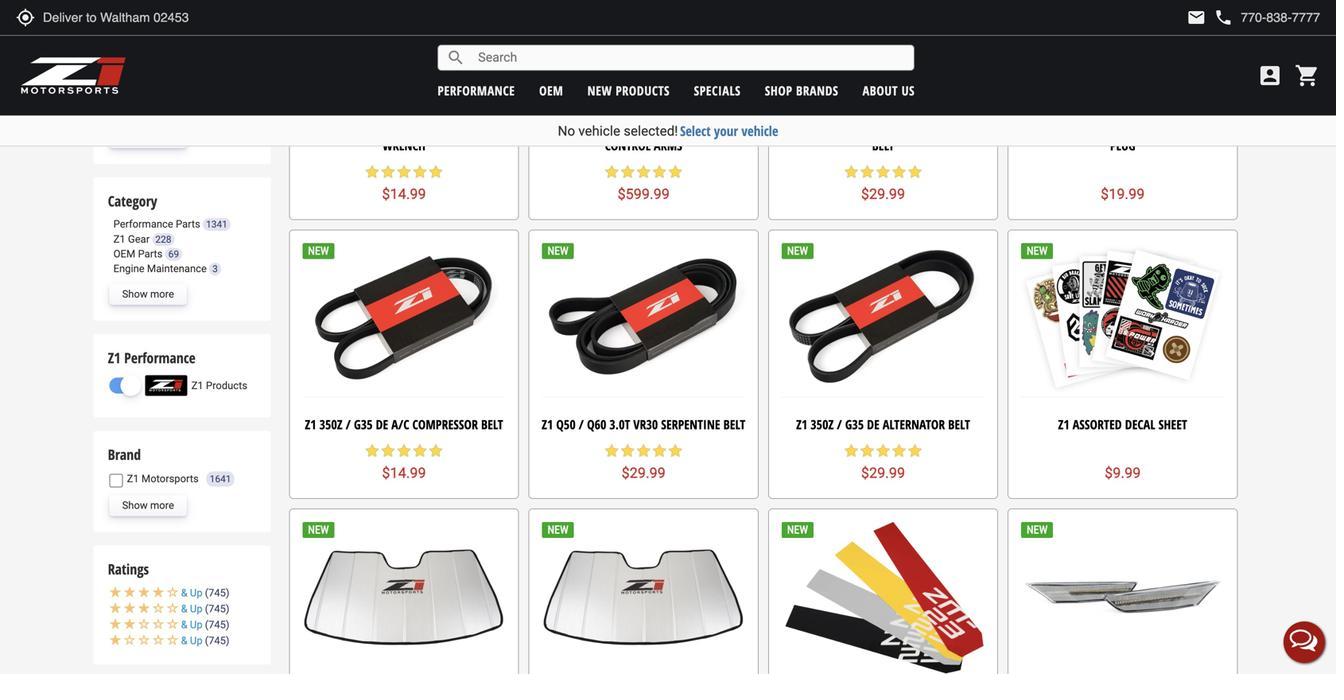 Task type: describe. For each thing, give the bounding box(es) containing it.
steel
[[1089, 123, 1116, 140]]

3.0t
[[610, 416, 631, 433]]

Search search field
[[466, 45, 915, 70]]

/ left the vq37
[[860, 123, 865, 140]]

138
[[229, 30, 246, 42]]

infiniti g35 coupe sedan v35 v36 skyline 2003 2004 2005 2006 2007 2008 3.5l vq35de revup rev up vq35hr z1 motorsports image
[[127, 1, 191, 22]]

3 up from the top
[[190, 619, 203, 631]]

4 & up 745 from the top
[[181, 635, 226, 647]]

arms
[[654, 137, 683, 154]]

select your vehicle link
[[680, 122, 779, 140]]

/ for z1 370z / g37 forged front upper control arms
[[595, 123, 600, 140]]

maintenance
[[147, 263, 207, 274]]

370z for z1 370z / g37 forged front upper control arms
[[569, 123, 592, 140]]

$29.99 for vr30
[[622, 465, 666, 481]]

z1 370z / g37 / q50 vq37 serpentine belt
[[789, 123, 979, 154]]

motorsports
[[142, 473, 199, 485]]

z1 350z / g35 de a/c compressor belt
[[305, 416, 504, 433]]

shop brands
[[765, 82, 839, 99]]

control
[[605, 137, 651, 154]]

no vehicle selected! select your vehicle
[[558, 122, 779, 140]]

z1 370z / g37 forged front upper control arms
[[554, 123, 734, 154]]

us
[[902, 82, 915, 99]]

z1 350z / g35 de alternator belt
[[797, 416, 971, 433]]

2 up from the top
[[190, 603, 203, 615]]

0 horizontal spatial 350z
[[195, 30, 218, 42]]

your
[[714, 122, 739, 140]]

z1 for z1 10mm ratcheting keychain wrench
[[323, 123, 334, 140]]

z1 for z1 motorsports
[[127, 473, 139, 485]]

370z for z1 370z / g37 / q50 vq37 serpentine belt
[[803, 123, 827, 140]]

1641
[[210, 473, 231, 485]]

/ for z1 350z / g35 de alternator belt
[[837, 416, 843, 433]]

/ for z1 q50 / q60 3.0t vr30 serpentine belt
[[579, 416, 584, 433]]

g35 for alternator
[[846, 416, 864, 433]]

performance
[[438, 82, 515, 99]]

vehicle inside no vehicle selected! select your vehicle
[[579, 123, 621, 139]]

products
[[616, 82, 670, 99]]

category
[[108, 191, 157, 211]]

z1 for z1 370z / g37 forged front upper control arms
[[554, 123, 566, 140]]

mail
[[1188, 8, 1207, 27]]

phone link
[[1215, 8, 1321, 27]]

z1 inside category performance parts 1341 z1 gear 228 oem parts 69 engine maintenance 3
[[113, 233, 125, 245]]

1 horizontal spatial q60
[[587, 416, 607, 433]]

z1 for z1 q50 / q60 3.0t vr30 serpentine belt
[[542, 416, 553, 433]]

show more for brand
[[122, 500, 174, 511]]

star star star star star $14.99 for de
[[364, 443, 444, 481]]

1341
[[206, 219, 228, 230]]

2 & from the top
[[181, 603, 188, 615]]

shopping_cart
[[1296, 63, 1321, 88]]

q60 2014- 2016
[[191, 76, 218, 118]]

new
[[588, 82, 613, 99]]

show for category
[[122, 288, 148, 300]]

$19.99
[[1101, 186, 1145, 202]]

69
[[168, 249, 179, 260]]

z1 for z1 products
[[191, 380, 204, 391]]

selected!
[[624, 123, 678, 139]]

228
[[155, 234, 172, 245]]

oil
[[1174, 123, 1191, 140]]

z1 motorsports
[[127, 473, 199, 485]]

show for brand
[[122, 500, 148, 511]]

$29.99 for alternator
[[862, 465, 906, 481]]

z1 stainless steel magnetic oil drain plug
[[1021, 123, 1226, 154]]

gear
[[128, 233, 150, 245]]

search
[[447, 48, 466, 67]]

about us link
[[863, 82, 915, 99]]

shop brands link
[[765, 82, 839, 99]]

z1 for z1 350z / g35 de a/c compressor belt
[[305, 416, 316, 433]]

upper
[[703, 123, 734, 140]]

account_box
[[1258, 63, 1284, 88]]

assorted
[[1073, 416, 1123, 433]]

front
[[667, 123, 700, 140]]

more for brand
[[150, 500, 174, 511]]

1 745 from the top
[[209, 587, 226, 599]]

3 745 from the top
[[209, 619, 226, 631]]

1 horizontal spatial vehicle
[[742, 122, 779, 140]]

shopping_cart link
[[1292, 63, 1321, 88]]

/ for z1 350z / g35 de a/c compressor belt
[[346, 416, 351, 433]]

$599.99
[[618, 186, 670, 202]]

products
[[206, 380, 248, 391]]

shop
[[765, 82, 793, 99]]

my_location
[[16, 8, 35, 27]]

alternator
[[883, 416, 946, 433]]

more for category
[[150, 288, 174, 300]]

brand
[[108, 445, 141, 464]]

plug
[[1111, 137, 1136, 154]]

star star star star star $599.99
[[604, 164, 684, 202]]

/ for z1 370z / g37 / q50 vq37 serpentine belt
[[830, 123, 835, 140]]

1 & from the top
[[181, 587, 188, 599]]

$9.99
[[1106, 465, 1141, 481]]

no
[[558, 123, 576, 139]]

2014-
[[191, 91, 218, 103]]

specials link
[[694, 82, 741, 99]]

star star star star star $29.99 for vr30
[[604, 443, 684, 481]]

de for alternator
[[868, 416, 880, 433]]

stainless
[[1036, 123, 1086, 140]]

10mm
[[337, 123, 369, 140]]

$29.99 for q50
[[862, 186, 906, 202]]

z1 for z1 350z / g35 de alternator belt
[[797, 416, 808, 433]]

4 & from the top
[[181, 635, 188, 647]]

star star star star star $14.99 for wrench
[[364, 164, 444, 202]]

z1 assorted decal sheet
[[1059, 416, 1188, 433]]



Task type: locate. For each thing, give the bounding box(es) containing it.
show
[[122, 288, 148, 300], [122, 500, 148, 511]]

z1 q50 / q60 3.0t vr30 serpentine belt
[[542, 416, 746, 433]]

about
[[863, 82, 899, 99]]

vehicle right no
[[579, 123, 621, 139]]

g35 left alternator
[[846, 416, 864, 433]]

sheet
[[1159, 416, 1188, 433]]

q60 inside q60 2014- 2016
[[191, 76, 210, 88]]

z1 for z1 370z / g37 / q50 vq37 serpentine belt
[[789, 123, 800, 140]]

0 horizontal spatial oem
[[113, 248, 136, 260]]

1 horizontal spatial q50
[[868, 123, 887, 140]]

2 show from the top
[[122, 500, 148, 511]]

1 horizontal spatial serpentine
[[919, 123, 979, 140]]

g35
[[354, 416, 373, 433], [846, 416, 864, 433]]

3
[[213, 263, 218, 274]]

performance for category
[[113, 218, 173, 230]]

vehicle right your
[[742, 122, 779, 140]]

performance link
[[438, 82, 515, 99]]

2 g37 from the left
[[838, 123, 857, 140]]

0 vertical spatial parts
[[176, 218, 200, 230]]

star star star star star $29.99 for alternator
[[844, 443, 924, 481]]

de for a/c
[[376, 416, 389, 433]]

0 horizontal spatial q60
[[191, 76, 210, 88]]

vehicle
[[742, 122, 779, 140], [579, 123, 621, 139]]

370z inside z1 370z / g37 / q50 vq37 serpentine belt
[[803, 123, 827, 140]]

show more button down engine
[[110, 284, 187, 305]]

show down engine
[[122, 288, 148, 300]]

0 vertical spatial $14.99
[[382, 186, 426, 202]]

brands
[[797, 82, 839, 99]]

oem link
[[540, 82, 564, 99]]

account_box link
[[1254, 63, 1288, 88]]

performance inside category performance parts 1341 z1 gear 228 oem parts 69 engine maintenance 3
[[113, 218, 173, 230]]

ratings
[[108, 559, 149, 579]]

nissan 350z z33 2003 2004 2005 2006 2007 2008 2009 vq35de 3.5l revup rev up vq35hr nismo z1 motorsports image
[[127, 26, 191, 46]]

z1 performance
[[108, 348, 196, 368]]

compressor
[[413, 416, 478, 433]]

show more button down z1 motorsports
[[110, 495, 187, 516]]

q60 up the 2014-
[[191, 76, 210, 88]]

0 horizontal spatial g37
[[603, 123, 622, 140]]

1 vertical spatial show more button
[[110, 495, 187, 516]]

g37 inside z1 370z / g37 / q50 vq37 serpentine belt
[[838, 123, 857, 140]]

$14.99 for wrench
[[382, 186, 426, 202]]

1 up from the top
[[190, 587, 203, 599]]

star star star star star $29.99 for q50
[[844, 164, 924, 202]]

0 vertical spatial performance
[[113, 218, 173, 230]]

mail link
[[1188, 8, 1207, 27]]

g37 for forged
[[603, 123, 622, 140]]

q50 inside z1 370z / g37 / q50 vq37 serpentine belt
[[868, 123, 887, 140]]

show more button for brand
[[110, 495, 187, 516]]

show more button
[[110, 284, 187, 305], [110, 495, 187, 516]]

0 horizontal spatial parts
[[138, 248, 163, 260]]

vq37
[[891, 123, 916, 140]]

show more down engine
[[122, 288, 174, 300]]

q50
[[868, 123, 887, 140], [557, 416, 576, 433]]

0 vertical spatial star star star star star $14.99
[[364, 164, 444, 202]]

2 de from the left
[[868, 416, 880, 433]]

2 show more from the top
[[122, 500, 174, 511]]

about us
[[863, 82, 915, 99]]

q50 left the 3.0t
[[557, 416, 576, 433]]

performance up gear
[[113, 218, 173, 230]]

1 vertical spatial performance
[[124, 348, 196, 368]]

de left alternator
[[868, 416, 880, 433]]

4 745 from the top
[[209, 635, 226, 647]]

2 745 from the top
[[209, 603, 226, 615]]

parts down gear
[[138, 248, 163, 260]]

1 vertical spatial show more
[[122, 500, 174, 511]]

1 vertical spatial $14.99
[[382, 465, 426, 481]]

star star star star star $14.99
[[364, 164, 444, 202], [364, 443, 444, 481]]

1 more from the top
[[150, 288, 174, 300]]

1 horizontal spatial 370z
[[803, 123, 827, 140]]

2016
[[191, 106, 215, 118]]

show more button for category
[[110, 284, 187, 305]]

belt
[[873, 137, 895, 154], [481, 416, 504, 433], [724, 416, 746, 433], [949, 416, 971, 433]]

0 vertical spatial serpentine
[[919, 123, 979, 140]]

1 $14.99 from the top
[[382, 186, 426, 202]]

1 de from the left
[[376, 416, 389, 433]]

z1 motorsports logo image
[[20, 56, 127, 95]]

0 horizontal spatial de
[[376, 416, 389, 433]]

$29.99 down z1 q50 / q60 3.0t vr30 serpentine belt
[[622, 465, 666, 481]]

0 vertical spatial show
[[122, 288, 148, 300]]

g37
[[603, 123, 622, 140], [838, 123, 857, 140]]

1 vertical spatial q50
[[557, 416, 576, 433]]

1 show more from the top
[[122, 288, 174, 300]]

0 vertical spatial show more
[[122, 288, 174, 300]]

decal
[[1126, 416, 1156, 433]]

category performance parts 1341 z1 gear 228 oem parts 69 engine maintenance 3
[[108, 191, 228, 274]]

show more for category
[[122, 288, 174, 300]]

z1 for z1 performance
[[108, 348, 121, 368]]

z1 for z1 assorted decal sheet
[[1059, 416, 1070, 433]]

1 vertical spatial parts
[[138, 248, 163, 260]]

g35 for a/c
[[354, 416, 373, 433]]

1 vertical spatial more
[[150, 500, 174, 511]]

star star star star star $29.99 down z1 370z / g37 / q50 vq37 serpentine belt in the right of the page
[[844, 164, 924, 202]]

1 star star star star star $14.99 from the top
[[364, 164, 444, 202]]

show more down z1 motorsports
[[122, 500, 174, 511]]

350z for z1 350z / g35 de a/c compressor belt
[[320, 416, 343, 433]]

star star star star star $29.99 down z1 q50 / q60 3.0t vr30 serpentine belt
[[604, 443, 684, 481]]

z1 inside the z1 370z / g37 forged front upper control arms
[[554, 123, 566, 140]]

370z down brands
[[803, 123, 827, 140]]

2 & up 745 from the top
[[181, 603, 226, 615]]

up
[[190, 587, 203, 599], [190, 603, 203, 615], [190, 619, 203, 631], [190, 635, 203, 647]]

q50 left the vq37
[[868, 123, 887, 140]]

1 horizontal spatial g37
[[838, 123, 857, 140]]

$14.99 down wrench
[[382, 186, 426, 202]]

1 vertical spatial show
[[122, 500, 148, 511]]

specials
[[694, 82, 741, 99]]

0 vertical spatial q50
[[868, 123, 887, 140]]

2 370z from the left
[[803, 123, 827, 140]]

1 & up 745 from the top
[[181, 587, 226, 599]]

serpentine inside z1 370z / g37 / q50 vq37 serpentine belt
[[919, 123, 979, 140]]

ratcheting
[[372, 123, 433, 140]]

0 horizontal spatial serpentine
[[662, 416, 721, 433]]

g37 down brands
[[838, 123, 857, 140]]

parts left 1341
[[176, 218, 200, 230]]

1 horizontal spatial de
[[868, 416, 880, 433]]

0 vertical spatial q60
[[191, 76, 210, 88]]

star
[[364, 164, 380, 180], [380, 164, 396, 180], [396, 164, 412, 180], [412, 164, 428, 180], [428, 164, 444, 180], [604, 164, 620, 180], [620, 164, 636, 180], [636, 164, 652, 180], [652, 164, 668, 180], [668, 164, 684, 180], [844, 164, 860, 180], [860, 164, 876, 180], [876, 164, 892, 180], [892, 164, 908, 180], [908, 164, 924, 180], [364, 443, 380, 459], [380, 443, 396, 459], [396, 443, 412, 459], [412, 443, 428, 459], [428, 443, 444, 459], [604, 443, 620, 459], [620, 443, 636, 459], [636, 443, 652, 459], [652, 443, 668, 459], [668, 443, 684, 459], [844, 443, 860, 459], [860, 443, 876, 459], [876, 443, 892, 459], [892, 443, 908, 459], [908, 443, 924, 459]]

star star star star star $29.99 down z1 350z / g35 de alternator belt
[[844, 443, 924, 481]]

/ inside the z1 370z / g37 forged front upper control arms
[[595, 123, 600, 140]]

performance for z1
[[124, 348, 196, 368]]

serpentine right vr30 in the left of the page
[[662, 416, 721, 433]]

1 horizontal spatial g35
[[846, 416, 864, 433]]

performance
[[113, 218, 173, 230], [124, 348, 196, 368]]

/ left alternator
[[837, 416, 843, 433]]

$14.99 down "z1 350z / g35 de a/c compressor belt"
[[382, 465, 426, 481]]

oem up engine
[[113, 248, 136, 260]]

1 vertical spatial serpentine
[[662, 416, 721, 433]]

g35 left a/c
[[354, 416, 373, 433]]

1 horizontal spatial parts
[[176, 218, 200, 230]]

1 horizontal spatial 350z
[[320, 416, 343, 433]]

drain
[[1194, 123, 1226, 140]]

z1 inside z1 10mm ratcheting keychain wrench
[[323, 123, 334, 140]]

oem inside category performance parts 1341 z1 gear 228 oem parts 69 engine maintenance 3
[[113, 248, 136, 260]]

more
[[150, 288, 174, 300], [150, 500, 174, 511]]

serpentine right the vq37
[[919, 123, 979, 140]]

select
[[680, 122, 711, 140]]

z1 10mm ratcheting keychain wrench
[[323, 123, 486, 154]]

2 more from the top
[[150, 500, 174, 511]]

de
[[376, 416, 389, 433], [868, 416, 880, 433]]

2 show more button from the top
[[110, 495, 187, 516]]

745
[[209, 587, 226, 599], [209, 603, 226, 615], [209, 619, 226, 631], [209, 635, 226, 647]]

a/c
[[392, 416, 410, 433]]

1 g37 from the left
[[603, 123, 622, 140]]

0 horizontal spatial g35
[[354, 416, 373, 433]]

1 vertical spatial oem
[[113, 248, 136, 260]]

q60 left the 3.0t
[[587, 416, 607, 433]]

&
[[181, 587, 188, 599], [181, 603, 188, 615], [181, 619, 188, 631], [181, 635, 188, 647]]

370z down 'new'
[[569, 123, 592, 140]]

1 show more button from the top
[[110, 284, 187, 305]]

q60
[[191, 76, 210, 88], [587, 416, 607, 433]]

keychain
[[436, 123, 486, 140]]

belt inside z1 370z / g37 / q50 vq37 serpentine belt
[[873, 137, 895, 154]]

0 horizontal spatial vehicle
[[579, 123, 621, 139]]

z1
[[323, 123, 334, 140], [554, 123, 566, 140], [789, 123, 800, 140], [1021, 123, 1033, 140], [113, 233, 125, 245], [108, 348, 121, 368], [191, 380, 204, 391], [305, 416, 316, 433], [542, 416, 553, 433], [797, 416, 808, 433], [1059, 416, 1070, 433], [127, 473, 139, 485]]

1 vertical spatial star star star star star $14.99
[[364, 443, 444, 481]]

1 vertical spatial q60
[[587, 416, 607, 433]]

2 star star star star star $14.99 from the top
[[364, 443, 444, 481]]

star star star star star $14.99 down wrench
[[364, 164, 444, 202]]

engine
[[113, 263, 145, 274]]

mail phone
[[1188, 8, 1234, 27]]

1 g35 from the left
[[354, 416, 373, 433]]

/ left a/c
[[346, 416, 351, 433]]

350z for z1 350z / g35 de alternator belt
[[811, 416, 834, 433]]

3 & from the top
[[181, 619, 188, 631]]

3 & up 745 from the top
[[181, 619, 226, 631]]

phone
[[1215, 8, 1234, 27]]

more down z1 motorsports
[[150, 500, 174, 511]]

show down z1 motorsports
[[122, 500, 148, 511]]

$29.99
[[862, 186, 906, 202], [622, 465, 666, 481], [862, 465, 906, 481]]

1 show from the top
[[122, 288, 148, 300]]

g37 for /
[[838, 123, 857, 140]]

more down maintenance at the left
[[150, 288, 174, 300]]

parts
[[176, 218, 200, 230], [138, 248, 163, 260]]

vr30
[[634, 416, 658, 433]]

star star star star star $14.99 down "z1 350z / g35 de a/c compressor belt"
[[364, 443, 444, 481]]

0 horizontal spatial q50
[[557, 416, 576, 433]]

serpentine
[[919, 123, 979, 140], [662, 416, 721, 433]]

1 370z from the left
[[569, 123, 592, 140]]

0 horizontal spatial 370z
[[569, 123, 592, 140]]

z1 inside z1 370z / g37 / q50 vq37 serpentine belt
[[789, 123, 800, 140]]

2 g35 from the left
[[846, 416, 864, 433]]

/ left the 3.0t
[[579, 416, 584, 433]]

new products
[[588, 82, 670, 99]]

$14.99 for de
[[382, 465, 426, 481]]

370z
[[569, 123, 592, 140], [803, 123, 827, 140]]

/ right no
[[595, 123, 600, 140]]

1 horizontal spatial oem
[[540, 82, 564, 99]]

0 vertical spatial show more button
[[110, 284, 187, 305]]

0 vertical spatial oem
[[540, 82, 564, 99]]

wrench
[[383, 137, 426, 154]]

g37 inside the z1 370z / g37 forged front upper control arms
[[603, 123, 622, 140]]

370z inside the z1 370z / g37 forged front upper control arms
[[569, 123, 592, 140]]

4 up from the top
[[190, 635, 203, 647]]

$29.99 down z1 350z / g35 de alternator belt
[[862, 465, 906, 481]]

magnetic
[[1119, 123, 1171, 140]]

de left a/c
[[376, 416, 389, 433]]

g37 left forged
[[603, 123, 622, 140]]

z1 for z1 stainless steel magnetic oil drain plug
[[1021, 123, 1033, 140]]

/ down brands
[[830, 123, 835, 140]]

2 horizontal spatial 350z
[[811, 416, 834, 433]]

performance up z1 products
[[124, 348, 196, 368]]

2 $14.99 from the top
[[382, 465, 426, 481]]

oem up no
[[540, 82, 564, 99]]

z1 inside z1 stainless steel magnetic oil drain plug
[[1021, 123, 1033, 140]]

new products link
[[588, 82, 670, 99]]

z1 products
[[191, 380, 248, 391]]

forged
[[625, 123, 664, 140]]

None checkbox
[[110, 6, 123, 20], [110, 31, 123, 44], [110, 56, 123, 69], [110, 92, 120, 106], [110, 474, 123, 487], [110, 6, 123, 20], [110, 31, 123, 44], [110, 56, 123, 69], [110, 92, 120, 106], [110, 474, 123, 487]]

$29.99 down z1 370z / g37 / q50 vq37 serpentine belt in the right of the page
[[862, 186, 906, 202]]

0 vertical spatial more
[[150, 288, 174, 300]]



Task type: vqa. For each thing, say whether or not it's contained in the screenshot.
Have
no



